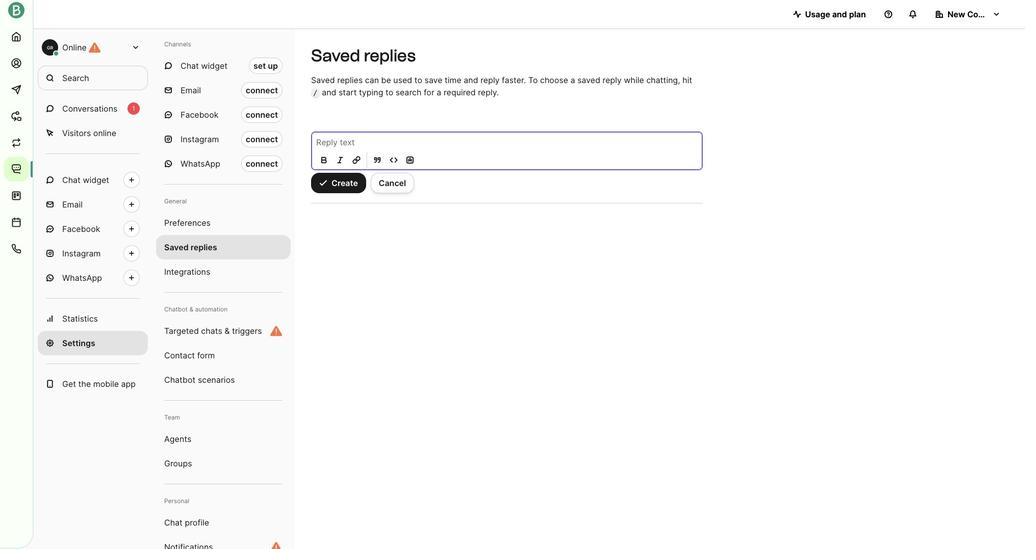 Task type: vqa. For each thing, say whether or not it's contained in the screenshot.


Task type: describe. For each thing, give the bounding box(es) containing it.
Reply text text field
[[311, 131, 703, 170]]

chat inside chat widget link
[[62, 175, 81, 185]]

get the mobile app link
[[38, 372, 148, 396]]

faster.
[[502, 75, 526, 85]]

1 vertical spatial and
[[464, 75, 478, 85]]

save
[[425, 75, 443, 85]]

1 vertical spatial email
[[62, 199, 83, 210]]

create button
[[311, 173, 366, 193]]

chat profile link
[[156, 511, 291, 535]]

required
[[444, 87, 476, 97]]

form
[[197, 350, 215, 361]]

2 vertical spatial chat
[[164, 518, 183, 528]]

conversations
[[62, 104, 118, 114]]

connect for instagram
[[246, 134, 278, 144]]

general
[[164, 197, 187, 205]]

get
[[62, 379, 76, 389]]

up
[[268, 61, 278, 71]]

online
[[62, 42, 87, 53]]

saved replies link
[[156, 235, 291, 260]]

and inside button
[[832, 9, 847, 19]]

settings
[[62, 338, 95, 348]]

company
[[967, 9, 1005, 19]]

scenarios
[[198, 375, 235, 385]]

replies inside saved replies link
[[191, 242, 217, 252]]

1 horizontal spatial widget
[[201, 61, 228, 71]]

visitors online
[[62, 128, 116, 138]]

hit
[[683, 75, 692, 85]]

chatbot for chatbot & automation
[[164, 306, 188, 313]]

agents link
[[156, 427, 291, 451]]

to
[[528, 75, 538, 85]]

chatbot & automation
[[164, 306, 228, 313]]

0 vertical spatial saved replies
[[311, 46, 416, 65]]

1 vertical spatial to
[[386, 87, 393, 97]]

usage and plan button
[[785, 4, 874, 24]]

1
[[132, 105, 135, 112]]

targeted chats & triggers link
[[156, 319, 291, 343]]

set up
[[253, 61, 278, 71]]

create
[[332, 178, 358, 188]]

automation
[[195, 306, 228, 313]]

instagram link
[[38, 241, 148, 266]]

groups
[[164, 459, 192, 469]]

the
[[78, 379, 91, 389]]

2 reply from the left
[[603, 75, 622, 85]]

agents
[[164, 434, 191, 444]]

saved replies can be used to save time and reply faster. to choose a saved reply while chatting, hit / and start typing to search for a required reply.
[[311, 75, 692, 97]]

be
[[381, 75, 391, 85]]

connect for whatsapp
[[246, 159, 278, 169]]

gr
[[47, 45, 53, 50]]

chats
[[201, 326, 222, 336]]

/
[[313, 89, 318, 97]]

new
[[948, 9, 965, 19]]

statistics
[[62, 314, 98, 324]]

contact
[[164, 350, 195, 361]]

typing
[[359, 87, 383, 97]]

1 vertical spatial saved replies
[[164, 242, 217, 252]]

connect for email
[[246, 85, 278, 95]]

triggers
[[232, 326, 262, 336]]

online
[[93, 128, 116, 138]]

settings link
[[38, 331, 148, 356]]

targeted chats & triggers
[[164, 326, 262, 336]]

profile
[[185, 518, 209, 528]]

app
[[121, 379, 136, 389]]

choose
[[540, 75, 568, 85]]

2 vertical spatial saved
[[164, 242, 189, 252]]

1 horizontal spatial whatsapp
[[181, 159, 220, 169]]

2 horizontal spatial replies
[[364, 46, 416, 65]]

search
[[396, 87, 422, 97]]

email link
[[38, 192, 148, 217]]

while
[[624, 75, 644, 85]]

used
[[393, 75, 412, 85]]

new company
[[948, 9, 1005, 19]]

facebook link
[[38, 217, 148, 241]]

can
[[365, 75, 379, 85]]



Task type: locate. For each thing, give the bounding box(es) containing it.
1 reply from the left
[[481, 75, 500, 85]]

get the mobile app
[[62, 379, 136, 389]]

1 vertical spatial instagram
[[62, 248, 101, 259]]

preferences
[[164, 218, 211, 228]]

for
[[424, 87, 435, 97]]

2 connect from the top
[[246, 110, 278, 120]]

2 horizontal spatial and
[[832, 9, 847, 19]]

usage and plan
[[805, 9, 866, 19]]

email down chat widget link
[[62, 199, 83, 210]]

usage
[[805, 9, 830, 19]]

0 horizontal spatial and
[[322, 87, 336, 97]]

widget up the email link
[[83, 175, 109, 185]]

contact form link
[[156, 343, 291, 368]]

a right for
[[437, 87, 441, 97]]

1 horizontal spatial chat widget
[[181, 61, 228, 71]]

whatsapp up general
[[181, 159, 220, 169]]

start
[[339, 87, 357, 97]]

0 vertical spatial chatbot
[[164, 306, 188, 313]]

chat down the personal
[[164, 518, 183, 528]]

0 vertical spatial replies
[[364, 46, 416, 65]]

0 horizontal spatial instagram
[[62, 248, 101, 259]]

widget left set
[[201, 61, 228, 71]]

chat widget up the email link
[[62, 175, 109, 185]]

facebook
[[181, 110, 219, 120], [62, 224, 100, 234]]

chatbot scenarios
[[164, 375, 235, 385]]

1 vertical spatial a
[[437, 87, 441, 97]]

2 vertical spatial replies
[[191, 242, 217, 252]]

& left automation
[[189, 306, 193, 313]]

a
[[571, 75, 575, 85], [437, 87, 441, 97]]

1 vertical spatial &
[[225, 326, 230, 336]]

whatsapp down instagram link
[[62, 273, 102, 283]]

replies inside saved replies can be used to save time and reply faster. to choose a saved reply while chatting, hit / and start typing to search for a required reply.
[[337, 75, 363, 85]]

set
[[253, 61, 266, 71]]

targeted
[[164, 326, 199, 336]]

1 horizontal spatial and
[[464, 75, 478, 85]]

0 vertical spatial whatsapp
[[181, 159, 220, 169]]

groups link
[[156, 451, 291, 476]]

& right chats at the bottom left
[[225, 326, 230, 336]]

0 vertical spatial facebook
[[181, 110, 219, 120]]

to
[[415, 75, 422, 85], [386, 87, 393, 97]]

1 horizontal spatial reply
[[603, 75, 622, 85]]

1 vertical spatial chat
[[62, 175, 81, 185]]

0 vertical spatial saved
[[311, 46, 360, 65]]

email down channels
[[181, 85, 201, 95]]

chatbot down contact
[[164, 375, 196, 385]]

chatting,
[[646, 75, 680, 85]]

saved replies down preferences
[[164, 242, 217, 252]]

0 horizontal spatial facebook
[[62, 224, 100, 234]]

time
[[445, 75, 462, 85]]

new company button
[[927, 4, 1009, 24]]

integrations
[[164, 267, 210, 277]]

1 horizontal spatial facebook
[[181, 110, 219, 120]]

1 vertical spatial whatsapp
[[62, 273, 102, 283]]

1 chatbot from the top
[[164, 306, 188, 313]]

1 vertical spatial chat widget
[[62, 175, 109, 185]]

0 vertical spatial chat
[[181, 61, 199, 71]]

1 horizontal spatial instagram
[[181, 134, 219, 144]]

1 horizontal spatial to
[[415, 75, 422, 85]]

0 horizontal spatial reply
[[481, 75, 500, 85]]

personal
[[164, 497, 189, 505]]

mobile
[[93, 379, 119, 389]]

integrations link
[[156, 260, 291, 284]]

saved inside saved replies can be used to save time and reply faster. to choose a saved reply while chatting, hit / and start typing to search for a required reply.
[[311, 75, 335, 85]]

reply
[[481, 75, 500, 85], [603, 75, 622, 85]]

chatbot scenarios link
[[156, 368, 291, 392]]

chat widget down channels
[[181, 61, 228, 71]]

whatsapp
[[181, 159, 220, 169], [62, 273, 102, 283]]

chatbot
[[164, 306, 188, 313], [164, 375, 196, 385]]

cancel
[[379, 178, 406, 188]]

reply up reply.
[[481, 75, 500, 85]]

saved up '/'
[[311, 75, 335, 85]]

0 vertical spatial email
[[181, 85, 201, 95]]

0 horizontal spatial email
[[62, 199, 83, 210]]

1 vertical spatial replies
[[337, 75, 363, 85]]

3 connect from the top
[[246, 134, 278, 144]]

0 horizontal spatial saved replies
[[164, 242, 217, 252]]

chat down channels
[[181, 61, 199, 71]]

to down the be
[[386, 87, 393, 97]]

1 horizontal spatial replies
[[337, 75, 363, 85]]

1 horizontal spatial &
[[225, 326, 230, 336]]

channels
[[164, 40, 191, 48]]

preferences link
[[156, 211, 291, 235]]

0 vertical spatial widget
[[201, 61, 228, 71]]

saved
[[311, 46, 360, 65], [311, 75, 335, 85], [164, 242, 189, 252]]

2 chatbot from the top
[[164, 375, 196, 385]]

1 vertical spatial saved
[[311, 75, 335, 85]]

connect
[[246, 85, 278, 95], [246, 110, 278, 120], [246, 134, 278, 144], [246, 159, 278, 169]]

1 horizontal spatial saved replies
[[311, 46, 416, 65]]

saved replies up the can
[[311, 46, 416, 65]]

replies down preferences
[[191, 242, 217, 252]]

chat widget link
[[38, 168, 148, 192]]

0 horizontal spatial chat widget
[[62, 175, 109, 185]]

chatbot up targeted
[[164, 306, 188, 313]]

statistics link
[[38, 307, 148, 331]]

saved replies
[[311, 46, 416, 65], [164, 242, 217, 252]]

contact form
[[164, 350, 215, 361]]

0 vertical spatial chat widget
[[181, 61, 228, 71]]

whatsapp inside 'link'
[[62, 273, 102, 283]]

chat widget
[[181, 61, 228, 71], [62, 175, 109, 185]]

0 horizontal spatial a
[[437, 87, 441, 97]]

0 vertical spatial instagram
[[181, 134, 219, 144]]

1 vertical spatial widget
[[83, 175, 109, 185]]

plan
[[849, 9, 866, 19]]

2 vertical spatial and
[[322, 87, 336, 97]]

0 horizontal spatial replies
[[191, 242, 217, 252]]

and
[[832, 9, 847, 19], [464, 75, 478, 85], [322, 87, 336, 97]]

connect for facebook
[[246, 110, 278, 120]]

whatsapp link
[[38, 266, 148, 290]]

0 vertical spatial to
[[415, 75, 422, 85]]

reply left while
[[603, 75, 622, 85]]

and right '/'
[[322, 87, 336, 97]]

team
[[164, 414, 180, 421]]

and up "required"
[[464, 75, 478, 85]]

replies up the be
[[364, 46, 416, 65]]

and left plan
[[832, 9, 847, 19]]

0 vertical spatial &
[[189, 306, 193, 313]]

instagram
[[181, 134, 219, 144], [62, 248, 101, 259]]

chat
[[181, 61, 199, 71], [62, 175, 81, 185], [164, 518, 183, 528]]

saved up start
[[311, 46, 360, 65]]

visitors online link
[[38, 121, 148, 145]]

visitors
[[62, 128, 91, 138]]

saved
[[578, 75, 600, 85]]

4 connect from the top
[[246, 159, 278, 169]]

0 horizontal spatial widget
[[83, 175, 109, 185]]

cancel button
[[371, 173, 414, 193]]

replies
[[364, 46, 416, 65], [337, 75, 363, 85], [191, 242, 217, 252]]

0 horizontal spatial whatsapp
[[62, 273, 102, 283]]

0 horizontal spatial to
[[386, 87, 393, 97]]

1 horizontal spatial email
[[181, 85, 201, 95]]

chat up the email link
[[62, 175, 81, 185]]

to left save
[[415, 75, 422, 85]]

replies up start
[[337, 75, 363, 85]]

search link
[[38, 66, 148, 90]]

email
[[181, 85, 201, 95], [62, 199, 83, 210]]

1 horizontal spatial a
[[571, 75, 575, 85]]

1 vertical spatial facebook
[[62, 224, 100, 234]]

reply.
[[478, 87, 499, 97]]

a left saved
[[571, 75, 575, 85]]

chatbot for chatbot scenarios
[[164, 375, 196, 385]]

chat profile
[[164, 518, 209, 528]]

1 vertical spatial chatbot
[[164, 375, 196, 385]]

widget
[[201, 61, 228, 71], [83, 175, 109, 185]]

0 vertical spatial a
[[571, 75, 575, 85]]

search
[[62, 73, 89, 83]]

1 connect from the top
[[246, 85, 278, 95]]

0 vertical spatial and
[[832, 9, 847, 19]]

0 horizontal spatial &
[[189, 306, 193, 313]]

saved up integrations
[[164, 242, 189, 252]]



